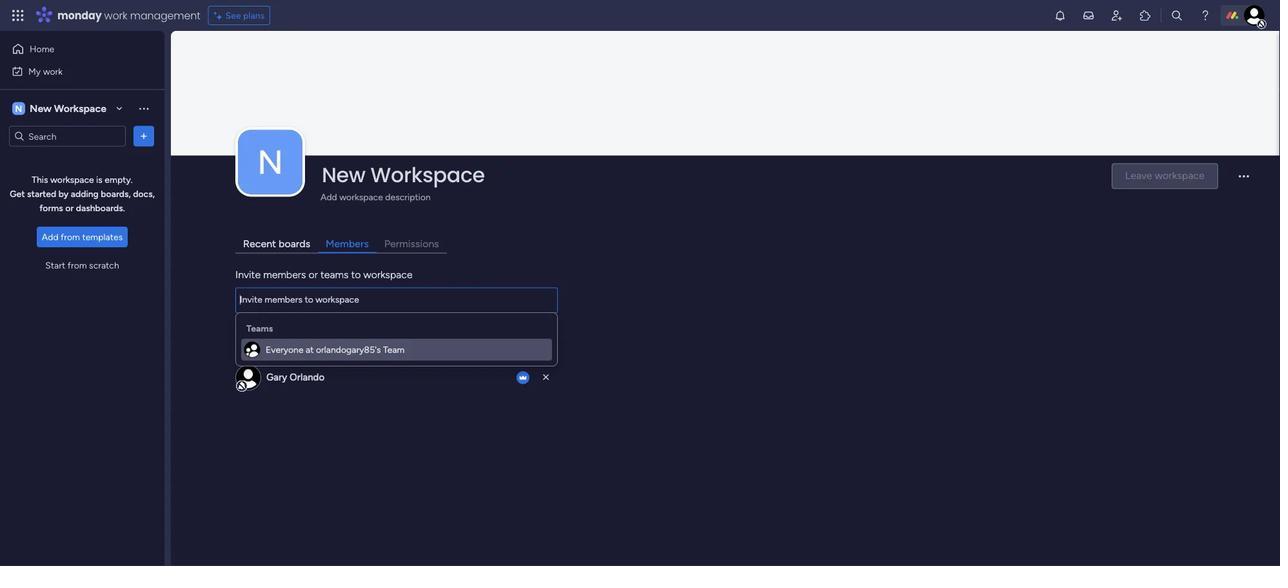 Task type: vqa. For each thing, say whether or not it's contained in the screenshot.
option
no



Task type: locate. For each thing, give the bounding box(es) containing it.
workspace
[[54, 103, 106, 115], [371, 161, 485, 189]]

see
[[226, 10, 241, 21]]

invite members image
[[1111, 9, 1124, 22]]

everyone
[[266, 345, 304, 356]]

work for my
[[43, 66, 63, 77]]

workspace up search in workspace field
[[54, 103, 106, 115]]

from up start from scratch
[[61, 232, 80, 243]]

management
[[130, 8, 200, 23]]

0 horizontal spatial work
[[43, 66, 63, 77]]

members down teams
[[235, 336, 279, 348]]

search everything image
[[1171, 9, 1184, 22]]

0 vertical spatial workspace
[[54, 103, 106, 115]]

work for monday
[[104, 8, 127, 23]]

0 horizontal spatial or
[[65, 203, 74, 214]]

from inside add from templates button
[[61, 232, 80, 243]]

1 vertical spatial from
[[68, 260, 87, 271]]

workspace left "description"
[[339, 192, 383, 203]]

1 horizontal spatial n
[[257, 142, 283, 182]]

0 horizontal spatial workspace
[[54, 103, 106, 115]]

members up to
[[326, 238, 369, 250]]

workspace
[[50, 174, 94, 185], [339, 192, 383, 203], [364, 269, 413, 281]]

see plans
[[226, 10, 265, 21]]

my work
[[28, 66, 63, 77]]

0 horizontal spatial members
[[235, 336, 279, 348]]

monday
[[57, 8, 102, 23]]

0 vertical spatial from
[[61, 232, 80, 243]]

gary
[[266, 372, 287, 384]]

is
[[96, 174, 102, 185]]

0 vertical spatial or
[[65, 203, 74, 214]]

work right monday
[[104, 8, 127, 23]]

this
[[32, 174, 48, 185]]

1 vertical spatial workspace image
[[238, 130, 303, 194]]

workspace selection element
[[12, 101, 108, 116]]

see plans button
[[208, 6, 270, 25]]

add from templates
[[42, 232, 123, 243]]

1 vertical spatial n
[[257, 142, 283, 182]]

workspace options image
[[137, 102, 150, 115]]

0 vertical spatial new
[[30, 103, 52, 115]]

dashboards.
[[76, 203, 125, 214]]

1 horizontal spatial workspace
[[371, 161, 485, 189]]

work right the "my"
[[43, 66, 63, 77]]

1 vertical spatial members
[[235, 336, 279, 348]]

add
[[321, 192, 337, 203], [42, 232, 58, 243]]

new workspace inside workspace selection element
[[30, 103, 106, 115]]

0 horizontal spatial add
[[42, 232, 58, 243]]

select product image
[[12, 9, 25, 22]]

from right start
[[68, 260, 87, 271]]

new down my work
[[30, 103, 52, 115]]

1 vertical spatial workspace
[[371, 161, 485, 189]]

1 horizontal spatial work
[[104, 8, 127, 23]]

workspace for add
[[339, 192, 383, 203]]

workspace up invite members to workspace text box
[[364, 269, 413, 281]]

0 horizontal spatial new workspace
[[30, 103, 106, 115]]

forms
[[39, 203, 63, 214]]

0 horizontal spatial new
[[30, 103, 52, 115]]

boards,
[[101, 189, 131, 200]]

or left teams
[[309, 269, 318, 281]]

1 vertical spatial workspace
[[339, 192, 383, 203]]

everyone at orlandogary85's team link
[[241, 339, 552, 361]]

at
[[306, 345, 314, 356]]

members for members
[[326, 238, 369, 250]]

members
[[326, 238, 369, 250], [235, 336, 279, 348]]

templates
[[82, 232, 123, 243]]

0 vertical spatial work
[[104, 8, 127, 23]]

None text field
[[235, 288, 558, 314]]

1 horizontal spatial or
[[309, 269, 318, 281]]

work
[[104, 8, 127, 23], [43, 66, 63, 77]]

from
[[61, 232, 80, 243], [68, 260, 87, 271]]

scratch
[[89, 260, 119, 271]]

help image
[[1199, 9, 1212, 22]]

this workspace is empty. get started by adding boards, docs, forms or dashboards.
[[10, 174, 155, 214]]

0 horizontal spatial n
[[15, 103, 22, 114]]

n inside popup button
[[257, 142, 283, 182]]

home
[[30, 44, 54, 55]]

work inside button
[[43, 66, 63, 77]]

start from scratch
[[45, 260, 119, 271]]

new
[[30, 103, 52, 115], [322, 161, 366, 189]]

get
[[10, 189, 25, 200]]

1 vertical spatial new
[[322, 161, 366, 189]]

members / 1
[[235, 336, 298, 348]]

0 vertical spatial add
[[321, 192, 337, 203]]

or down by
[[65, 203, 74, 214]]

everyone at orlandogary85's team
[[266, 345, 405, 356]]

1 horizontal spatial workspace image
[[238, 130, 303, 194]]

new up add workspace description
[[322, 161, 366, 189]]

new workspace up search in workspace field
[[30, 103, 106, 115]]

invite members or teams to workspace
[[235, 269, 413, 281]]

orlandogary85's
[[316, 345, 381, 356]]

permissions
[[384, 238, 439, 250]]

add workspace description
[[321, 192, 431, 203]]

from inside start from scratch button
[[68, 260, 87, 271]]

add inside button
[[42, 232, 58, 243]]

1 horizontal spatial new
[[322, 161, 366, 189]]

1 horizontal spatial members
[[326, 238, 369, 250]]

workspace up by
[[50, 174, 94, 185]]

add for add workspace description
[[321, 192, 337, 203]]

1 vertical spatial add
[[42, 232, 58, 243]]

1 vertical spatial work
[[43, 66, 63, 77]]

new workspace
[[30, 103, 106, 115], [322, 161, 485, 189]]

2 vertical spatial workspace
[[364, 269, 413, 281]]

workspace inside 'this workspace is empty. get started by adding boards, docs, forms or dashboards.'
[[50, 174, 94, 185]]

n for the bottommost workspace image
[[257, 142, 283, 182]]

1 horizontal spatial new workspace
[[322, 161, 485, 189]]

0 horizontal spatial workspace image
[[12, 102, 25, 116]]

add for add from templates
[[42, 232, 58, 243]]

0 vertical spatial workspace
[[50, 174, 94, 185]]

workspace up "description"
[[371, 161, 485, 189]]

invite
[[235, 269, 261, 281]]

0 vertical spatial n
[[15, 103, 22, 114]]

options image
[[137, 130, 150, 143]]

0 vertical spatial members
[[326, 238, 369, 250]]

or
[[65, 203, 74, 214], [309, 269, 318, 281]]

1 horizontal spatial add
[[321, 192, 337, 203]]

0 vertical spatial new workspace
[[30, 103, 106, 115]]

adding
[[71, 189, 99, 200]]

from for start
[[68, 260, 87, 271]]

n
[[15, 103, 22, 114], [257, 142, 283, 182]]

workspace image
[[12, 102, 25, 116], [238, 130, 303, 194]]

new workspace up "description"
[[322, 161, 485, 189]]



Task type: describe. For each thing, give the bounding box(es) containing it.
my
[[28, 66, 41, 77]]

1 vertical spatial or
[[309, 269, 318, 281]]

members
[[263, 269, 306, 281]]

my work button
[[8, 61, 139, 82]]

empty.
[[105, 174, 133, 185]]

to
[[351, 269, 361, 281]]

notifications image
[[1054, 9, 1067, 22]]

description
[[385, 192, 431, 203]]

Invite members to workspace text field
[[235, 288, 558, 314]]

teams
[[246, 324, 273, 334]]

workspace for this
[[50, 174, 94, 185]]

or inside 'this workspace is empty. get started by adding boards, docs, forms or dashboards.'
[[65, 203, 74, 214]]

by
[[58, 189, 69, 200]]

gary orlando link
[[266, 372, 325, 384]]

recent
[[243, 238, 276, 250]]

orlando
[[290, 372, 325, 384]]

docs,
[[133, 189, 155, 200]]

recent boards
[[243, 238, 310, 250]]

new inside workspace selection element
[[30, 103, 52, 115]]

home button
[[8, 39, 139, 59]]

/
[[284, 336, 288, 348]]

teams
[[320, 269, 349, 281]]

members for members / 1
[[235, 336, 279, 348]]

started
[[27, 189, 56, 200]]

boards
[[279, 238, 310, 250]]

gary orlando image
[[1244, 5, 1265, 26]]

Search in workspace field
[[27, 129, 108, 144]]

team
[[383, 345, 405, 356]]

0 vertical spatial workspace image
[[12, 102, 25, 116]]

add from templates button
[[37, 227, 128, 248]]

inbox image
[[1082, 9, 1095, 22]]

start from scratch button
[[40, 255, 124, 276]]

apps image
[[1139, 9, 1152, 22]]

monday work management
[[57, 8, 200, 23]]

new crown image
[[517, 372, 530, 385]]

n button
[[238, 130, 303, 194]]

from for add
[[61, 232, 80, 243]]

New Workspace field
[[319, 161, 1101, 189]]

start
[[45, 260, 65, 271]]

plans
[[243, 10, 265, 21]]

1 vertical spatial new workspace
[[322, 161, 485, 189]]

1
[[293, 336, 298, 348]]

workspace inside workspace selection element
[[54, 103, 106, 115]]

gary orlando
[[266, 372, 325, 384]]

v2 ellipsis image
[[1239, 176, 1249, 186]]

n for workspace image to the top
[[15, 103, 22, 114]]



